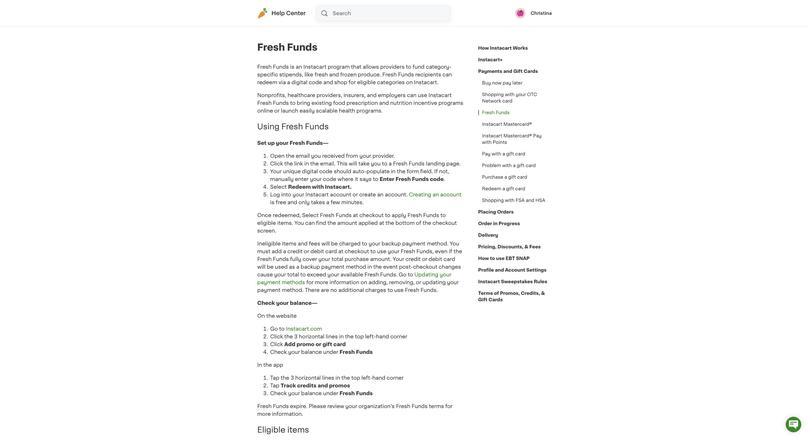 Task type: vqa. For each thing, say whether or not it's contained in the screenshot.
100% satisfaction guarantee
no



Task type: locate. For each thing, give the bounding box(es) containing it.
0 horizontal spatial &
[[525, 245, 529, 250]]

is inside select redeem with instacart. log into your instacart account or create an account. creating an account is free and only takes a few minutes.
[[270, 200, 275, 205]]

how to use ebt snap
[[479, 257, 530, 261]]

1 horizontal spatial backup
[[382, 241, 401, 247]]

1 vertical spatial cards
[[489, 298, 503, 303]]

0 vertical spatial of
[[416, 221, 422, 226]]

0 horizontal spatial of
[[416, 221, 422, 226]]

0 vertical spatial check
[[258, 301, 275, 306]]

instacart. inside select redeem with instacart. log into your instacart account or create an account. creating an account is free and only takes a few minutes.
[[325, 185, 352, 190]]

instacart inside instacart mastercard® pay with points
[[483, 134, 503, 138]]

will right the fees
[[322, 241, 330, 247]]

balance inside tap the 3 horizontal lines in the top left-hand corner tap track credits and promos check your balance under fresh funds
[[302, 391, 322, 397]]

pay
[[534, 134, 542, 138], [483, 152, 491, 156]]

0 vertical spatial is
[[290, 64, 295, 70]]

0 vertical spatial for
[[349, 80, 356, 85]]

available
[[341, 272, 364, 278]]

0 horizontal spatial cards
[[489, 298, 503, 303]]

1 horizontal spatial will
[[322, 241, 330, 247]]

1 vertical spatial gift
[[479, 298, 488, 303]]

instacart+ link
[[479, 54, 503, 66]]

with for problem with a gift card
[[503, 164, 512, 168]]

hand inside go to instacart.com click the 3 horizontal lines in the top left-hand corner click add promo or gift card check your balance under fresh funds
[[376, 335, 389, 340]]

check inside tap the 3 horizontal lines in the top left-hand corner tap track credits and promos check your balance under fresh funds
[[270, 391, 287, 397]]

with inside instacart mastercard® pay with points
[[483, 140, 492, 145]]

&
[[525, 245, 529, 250], [542, 292, 545, 296]]

1 vertical spatial more
[[258, 412, 271, 417]]

launch
[[281, 108, 299, 113]]

0 vertical spatial pay
[[534, 134, 542, 138]]

is inside fresh funds is an instacart program that allows providers to fund category- specific stipends, like fresh and frozen produce. fresh funds recipients can redeem via a digital code and shop for eligible categories on instacart.
[[290, 64, 295, 70]]

fresh
[[258, 43, 285, 52], [258, 64, 272, 70], [383, 72, 397, 77], [258, 101, 272, 106], [483, 111, 495, 115], [282, 123, 303, 131], [290, 141, 305, 146], [393, 161, 408, 166], [396, 177, 411, 182], [320, 213, 335, 218], [408, 213, 422, 218], [401, 249, 416, 254], [258, 257, 272, 262], [365, 272, 379, 278], [405, 288, 420, 293], [340, 350, 355, 355], [340, 391, 355, 397], [258, 404, 272, 410], [396, 404, 411, 410]]

check your balance—
[[258, 301, 318, 306]]

a left few
[[327, 200, 330, 205]]

with up purchase a gift card link
[[503, 164, 512, 168]]

order
[[479, 222, 493, 226]]

be up cause
[[267, 265, 274, 270]]

your inside fresh funds expire. please review your organization's fresh funds terms for more information.
[[346, 404, 358, 410]]

how instacart works
[[479, 46, 528, 50]]

to right charged
[[362, 241, 368, 247]]

1 mastercard® from the top
[[504, 122, 533, 127]]

1 under from the top
[[323, 350, 339, 355]]

instacart.
[[414, 80, 439, 85], [325, 185, 352, 190]]

1 vertical spatial lines
[[322, 376, 335, 381]]

for down frozen
[[349, 80, 356, 85]]

your inside go to instacart.com click the 3 horizontal lines in the top left-hand corner click add promo or gift card check your balance under fresh funds
[[288, 350, 300, 355]]

more
[[315, 280, 329, 285], [258, 412, 271, 417]]

on inside for more information on adding, removing, or updating your payment method.
[[361, 280, 368, 285]]

go up removing,
[[399, 272, 407, 278]]

shopping inside shopping with your otc network card
[[483, 92, 504, 97]]

check up the app
[[270, 350, 287, 355]]

1 horizontal spatial at
[[353, 213, 358, 218]]

debit down the fees
[[311, 249, 324, 254]]

your inside open the email you received from your provider. click the link in the email. this will take you to a fresh funds landing page.
[[360, 154, 372, 159]]

3 click from the top
[[270, 342, 283, 347]]

1 shopping from the top
[[483, 92, 504, 97]]

you inside once redeemed, select fresh funds at checkout to apply fresh funds to eligible items. you can find the amount applied at the bottom of the checkout screen.
[[295, 221, 304, 226]]

form
[[407, 169, 419, 174]]

find
[[316, 221, 326, 226]]

1 vertical spatial pay
[[483, 152, 491, 156]]

of right bottom
[[416, 221, 422, 226]]

health
[[339, 108, 355, 113]]

and left the fees
[[298, 241, 308, 247]]

0 vertical spatial under
[[323, 350, 339, 355]]

1 horizontal spatial funds.
[[421, 288, 438, 293]]

0 vertical spatial corner
[[391, 335, 408, 340]]

removing,
[[389, 280, 415, 285]]

at up "amount"
[[353, 213, 358, 218]]

gift
[[507, 152, 515, 156], [517, 164, 525, 168], [509, 175, 517, 180], [507, 187, 514, 191], [323, 342, 333, 347]]

on up there are no additional charges to use fresh funds.
[[361, 280, 368, 285]]

click down on the website
[[270, 335, 283, 340]]

mastercard® down instacart mastercard® link
[[504, 134, 533, 138]]

to down the provider. on the top of the page
[[382, 161, 388, 166]]

1 vertical spatial your
[[393, 257, 405, 262]]

of right terms
[[495, 292, 499, 296]]

an right create
[[378, 192, 384, 197]]

0 horizontal spatial account
[[330, 192, 352, 197]]

instacart mastercard® pay with points
[[483, 134, 542, 145]]

a up purchase a gift card link
[[513, 164, 516, 168]]

or inside select redeem with instacart. log into your instacart account or create an account. creating an account is free and only takes a few minutes.
[[353, 192, 358, 197]]

use up incentive on the right of the page
[[418, 93, 428, 98]]

will down from
[[349, 161, 357, 166]]

mastercard® for instacart mastercard®
[[504, 122, 533, 127]]

provider.
[[373, 154, 395, 159]]

mastercard® up instacart mastercard® pay with points link
[[504, 122, 533, 127]]

balance down credits
[[302, 391, 322, 397]]

1 horizontal spatial gift
[[514, 69, 523, 74]]

1 horizontal spatial of
[[495, 292, 499, 296]]

select
[[270, 185, 287, 190], [302, 213, 319, 218]]

horizontal inside go to instacart.com click the 3 horizontal lines in the top left-hand corner click add promo or gift card check your balance under fresh funds
[[299, 335, 325, 340]]

email
[[296, 154, 310, 159]]

0 horizontal spatial credit
[[288, 249, 303, 254]]

to up methods
[[301, 272, 306, 278]]

discounts,
[[498, 245, 524, 250]]

1 vertical spatial go
[[270, 327, 278, 332]]

1 vertical spatial &
[[542, 292, 545, 296]]

fund
[[413, 64, 425, 70]]

with left points on the right of page
[[483, 140, 492, 145]]

at inside you must add a credit or debit card at checkout to use your fresh funds, even if the fresh funds fully cover your total purchase amount. your credit or debit card will be used as a backup payment method in the event post-checkout changes cause your total to exceed your available fresh funds. go to
[[339, 249, 344, 254]]

to inside fresh funds is an instacart program that allows providers to fund category- specific stipends, like fresh and frozen produce. fresh funds recipients can redeem via a digital code and shop for eligible categories on instacart.
[[406, 64, 412, 70]]

your
[[516, 92, 526, 97], [276, 141, 289, 146], [360, 154, 372, 159], [310, 177, 322, 182], [293, 192, 305, 197], [369, 241, 381, 247], [388, 249, 400, 254], [319, 257, 331, 262], [274, 272, 286, 278], [328, 272, 340, 278], [440, 272, 452, 278], [448, 280, 459, 285], [276, 301, 289, 306], [288, 350, 300, 355], [288, 391, 300, 397], [346, 404, 358, 410]]

1 balance from the top
[[302, 350, 322, 355]]

promos
[[329, 384, 350, 389]]

with inside select redeem with instacart. log into your instacart account or create an account. creating an account is free and only takes a few minutes.
[[312, 185, 324, 190]]

0 horizontal spatial eligible
[[258, 221, 276, 226]]

to left the fund
[[406, 64, 412, 70]]

a right the via
[[287, 80, 290, 85]]

funds. down event
[[381, 272, 398, 278]]

left-
[[365, 335, 376, 340], [362, 376, 373, 381]]

0 vertical spatial instacart.
[[414, 80, 439, 85]]

0 vertical spatial mastercard®
[[504, 122, 533, 127]]

0 vertical spatial total
[[332, 257, 344, 262]]

or inside for more information on adding, removing, or updating your payment method.
[[416, 280, 422, 285]]

1 vertical spatial is
[[270, 200, 275, 205]]

redeem down enter
[[288, 185, 311, 190]]

1 horizontal spatial be
[[331, 241, 338, 247]]

an right creating
[[433, 192, 439, 197]]

1 vertical spatial instacart.
[[325, 185, 352, 190]]

redeem
[[288, 185, 311, 190], [483, 187, 502, 191]]

2 vertical spatial check
[[270, 391, 287, 397]]

of inside 'terms of promos, credits, & gift cards'
[[495, 292, 499, 296]]

0 vertical spatial lines
[[326, 335, 338, 340]]

for inside fresh funds expire. please review your organization's fresh funds terms for more information.
[[446, 404, 453, 410]]

select inside select redeem with instacart. log into your instacart account or create an account. creating an account is free and only takes a few minutes.
[[270, 185, 287, 190]]

once redeemed, select fresh funds at checkout to apply fresh funds to eligible items. you can find the amount applied at the bottom of the checkout screen.
[[258, 213, 457, 234]]

0 vertical spatial you
[[295, 221, 304, 226]]

method. up even
[[427, 241, 449, 247]]

0 horizontal spatial an
[[296, 64, 302, 70]]

go
[[399, 272, 407, 278], [270, 327, 278, 332]]

0 horizontal spatial method.
[[282, 288, 304, 293]]

take
[[359, 161, 370, 166]]

be inside you must add a credit or debit card at checkout to use your fresh funds, even if the fresh funds fully cover your total purchase amount. your credit or debit card will be used as a backup payment method in the event post-checkout changes cause your total to exceed your available fresh funds. go to
[[267, 265, 274, 270]]

to down creating an account link at right
[[441, 213, 446, 218]]

instacart up 'programs'
[[429, 93, 452, 98]]

eligible
[[357, 80, 376, 85], [258, 221, 276, 226]]

go inside you must add a credit or debit card at checkout to use your fresh funds, even if the fresh funds fully cover your total purchase amount. your credit or debit card will be used as a backup payment method in the event post-checkout changes cause your total to exceed your available fresh funds. go to
[[399, 272, 407, 278]]

or right promo
[[316, 342, 322, 347]]

an
[[296, 64, 302, 70], [378, 192, 384, 197], [433, 192, 439, 197]]

1 horizontal spatial account
[[441, 192, 462, 197]]

funds inside tap the 3 horizontal lines in the top left-hand corner tap track credits and promos check your balance under fresh funds
[[356, 391, 373, 397]]

cards
[[524, 69, 539, 74], [489, 298, 503, 303]]

gift inside 'terms of promos, credits, & gift cards'
[[479, 298, 488, 303]]

select up log
[[270, 185, 287, 190]]

updating
[[423, 280, 446, 285]]

or up minutes.
[[353, 192, 358, 197]]

a
[[287, 80, 290, 85], [503, 152, 506, 156], [389, 161, 392, 166], [513, 164, 516, 168], [505, 175, 508, 180], [503, 187, 506, 191], [327, 200, 330, 205], [283, 249, 286, 254], [297, 265, 300, 270]]

website
[[276, 314, 297, 319]]

with for shopping with fsa and hsa
[[505, 199, 515, 203]]

0 vertical spatial more
[[315, 280, 329, 285]]

0 vertical spatial will
[[349, 161, 357, 166]]

0 horizontal spatial can
[[306, 221, 315, 226]]

nonprofits,
[[258, 93, 287, 98]]

0 vertical spatial shopping
[[483, 92, 504, 97]]

funds. down updating in the right of the page
[[421, 288, 438, 293]]

1 horizontal spatial you
[[450, 241, 460, 247]]

1 vertical spatial be
[[267, 265, 274, 270]]

redeem a gift card link
[[479, 183, 530, 195]]

0 horizontal spatial backup
[[301, 265, 320, 270]]

in inside open the email you received from your provider. click the link in the email. this will take you to a fresh funds landing page.
[[305, 161, 309, 166]]

0 horizontal spatial on
[[361, 280, 368, 285]]

credits
[[297, 384, 317, 389]]

your up post-
[[393, 257, 405, 262]]

2 vertical spatial for
[[446, 404, 453, 410]]

incentive
[[414, 101, 438, 106]]

gift up later
[[514, 69, 523, 74]]

ebt
[[506, 257, 516, 261]]

more inside for more information on adding, removing, or updating your payment method.
[[315, 280, 329, 285]]

how up "profile"
[[479, 257, 489, 261]]

buy now pay later link
[[479, 77, 527, 89]]

your up manually
[[270, 169, 282, 174]]

with
[[505, 92, 515, 97], [483, 140, 492, 145], [492, 152, 502, 156], [503, 164, 512, 168], [312, 185, 324, 190], [505, 199, 515, 203]]

and right credits
[[318, 384, 328, 389]]

2 horizontal spatial will
[[349, 161, 357, 166]]

fees
[[309, 241, 320, 247]]

pay with a gift card link
[[479, 148, 530, 160]]

is
[[290, 64, 295, 70], [270, 200, 275, 205]]

3 up track
[[291, 376, 294, 381]]

funds inside open the email you received from your provider. click the link in the email. this will take you to a fresh funds landing page.
[[409, 161, 425, 166]]

how up instacart+ link
[[479, 46, 489, 50]]

0 vertical spatial can
[[443, 72, 452, 77]]

orders
[[498, 210, 514, 215]]

a inside select redeem with instacart. log into your instacart account or create an account. creating an account is free and only takes a few minutes.
[[327, 200, 330, 205]]

a down the provider. on the top of the page
[[389, 161, 392, 166]]

and inside tap the 3 horizontal lines in the top left-hand corner tap track credits and promos check your balance under fresh funds
[[318, 384, 328, 389]]

2 under from the top
[[323, 391, 339, 397]]

buy
[[483, 81, 491, 85]]

a inside open the email you received from your provider. click the link in the email. this will take you to a fresh funds landing page.
[[389, 161, 392, 166]]

fresh inside go to instacart.com click the 3 horizontal lines in the top left-hand corner click add promo or gift card check your balance under fresh funds
[[340, 350, 355, 355]]

0 horizontal spatial you
[[295, 221, 304, 226]]

pay inside instacart mastercard® pay with points
[[534, 134, 542, 138]]

instacart
[[490, 46, 512, 50], [304, 64, 327, 70], [429, 93, 452, 98], [483, 122, 503, 127], [483, 134, 503, 138], [306, 192, 329, 197], [479, 280, 500, 285]]

1 horizontal spatial total
[[332, 257, 344, 262]]

problem with a gift card link
[[479, 160, 540, 172]]

horizontal up promo
[[299, 335, 325, 340]]

funds
[[287, 43, 318, 52], [273, 64, 289, 70], [398, 72, 414, 77], [273, 101, 289, 106], [496, 111, 510, 115], [305, 123, 329, 131], [409, 161, 425, 166], [412, 177, 429, 182], [336, 213, 352, 218], [424, 213, 440, 218], [273, 257, 289, 262], [356, 350, 373, 355], [356, 391, 373, 397], [273, 404, 289, 410], [412, 404, 428, 410]]

your inside you must add a credit or debit card at checkout to use your fresh funds, even if the fresh funds fully cover your total purchase amount. your credit or debit card will be used as a backup payment method in the event post-checkout changes cause your total to exceed your available fresh funds. go to
[[393, 257, 405, 262]]

redeem inside select redeem with instacart. log into your instacart account or create an account. creating an account is free and only takes a few minutes.
[[288, 185, 311, 190]]

1 vertical spatial left-
[[362, 376, 373, 381]]

allows
[[363, 64, 379, 70]]

can left find
[[306, 221, 315, 226]]

instacart up like
[[304, 64, 327, 70]]

or
[[275, 108, 280, 113], [353, 192, 358, 197], [304, 249, 309, 254], [422, 257, 428, 262], [416, 280, 422, 285], [316, 342, 322, 347]]

balance—
[[290, 301, 318, 306]]

how
[[479, 46, 489, 50], [479, 257, 489, 261]]

0 horizontal spatial pay
[[483, 152, 491, 156]]

creating
[[409, 192, 432, 197]]

shopping up network
[[483, 92, 504, 97]]

cards down terms
[[489, 298, 503, 303]]

account up few
[[330, 192, 352, 197]]

in inside you must add a credit or debit card at checkout to use your fresh funds, even if the fresh funds fully cover your total purchase amount. your credit or debit card will be used as a backup payment method in the event post-checkout changes cause your total to exceed your available fresh funds. go to
[[368, 265, 372, 270]]

with inside shopping with your otc network card
[[505, 92, 515, 97]]

account down . at right top
[[441, 192, 462, 197]]

1 horizontal spatial more
[[315, 280, 329, 285]]

2 shopping from the top
[[483, 199, 504, 203]]

log
[[270, 192, 280, 197]]

1 vertical spatial fresh funds
[[483, 111, 510, 115]]

debit down even
[[429, 257, 443, 262]]

horizontal up credits
[[296, 376, 321, 381]]

in the app
[[258, 363, 283, 368]]

0 horizontal spatial funds.
[[381, 272, 398, 278]]

or down updating
[[416, 280, 422, 285]]

check inside go to instacart.com click the 3 horizontal lines in the top left-hand corner click add promo or gift card check your balance under fresh funds
[[270, 350, 287, 355]]

terms
[[479, 292, 493, 296]]

and inside select redeem with instacart. log into your instacart account or create an account. creating an account is free and only takes a few minutes.
[[288, 200, 298, 205]]

1 horizontal spatial go
[[399, 272, 407, 278]]

0 horizontal spatial is
[[270, 200, 275, 205]]

digital down stipends,
[[292, 80, 308, 85]]

1 horizontal spatial select
[[302, 213, 319, 218]]

0 vertical spatial tap
[[270, 376, 280, 381]]

at
[[353, 213, 358, 218], [380, 221, 385, 226], [339, 249, 344, 254]]

funds. inside you must add a credit or debit card at checkout to use your fresh funds, even if the fresh funds fully cover your total purchase amount. your credit or debit card will be used as a backup payment method in the event post-checkout changes cause your total to exceed your available fresh funds. go to
[[381, 272, 398, 278]]

select up find
[[302, 213, 319, 218]]

0 horizontal spatial debit
[[311, 249, 324, 254]]

fresh funds down network
[[483, 111, 510, 115]]

2 mastercard® from the top
[[504, 134, 533, 138]]

gift right promo
[[323, 342, 333, 347]]

will inside you must add a credit or debit card at checkout to use your fresh funds, even if the fresh funds fully cover your total purchase amount. your credit or debit card will be used as a backup payment method in the event post-checkout changes cause your total to exceed your available fresh funds. go to
[[258, 265, 266, 270]]

left- inside tap the 3 horizontal lines in the top left-hand corner tap track credits and promos check your balance under fresh funds
[[362, 376, 373, 381]]

more up are
[[315, 280, 329, 285]]

be left charged
[[331, 241, 338, 247]]

0 horizontal spatial redeem
[[288, 185, 311, 190]]

backup down cover
[[301, 265, 320, 270]]

0 horizontal spatial for
[[307, 280, 314, 285]]

0 vertical spatial debit
[[311, 249, 324, 254]]

cards up 'otc'
[[524, 69, 539, 74]]

click down open at the left top of the page
[[270, 161, 283, 166]]

0 vertical spatial top
[[355, 335, 364, 340]]

instacart up points on the right of page
[[483, 134, 503, 138]]

1 vertical spatial tap
[[270, 384, 280, 389]]

using fresh funds
[[258, 123, 329, 131]]

account.
[[385, 192, 408, 197]]

credit up post-
[[406, 257, 421, 262]]

landing
[[426, 161, 445, 166]]

backup
[[382, 241, 401, 247], [301, 265, 320, 270]]

ineligible items and fees will be charged to your backup payment method.
[[258, 241, 450, 247]]

method. down methods
[[282, 288, 304, 293]]

0 horizontal spatial your
[[270, 169, 282, 174]]

of inside once redeemed, select fresh funds at checkout to apply fresh funds to eligible items. you can find the amount applied at the bottom of the checkout screen.
[[416, 221, 422, 226]]

field.
[[421, 169, 433, 174]]

0 vertical spatial left-
[[365, 335, 376, 340]]

1 vertical spatial at
[[380, 221, 385, 226]]

to down pricing,
[[490, 257, 495, 261]]

instacart image
[[258, 8, 268, 18]]

items.
[[278, 221, 293, 226]]

eligible down produce.
[[357, 80, 376, 85]]

code down "email."
[[320, 169, 333, 174]]

instacart inside nonprofits, healthcare providers, insurers, and employers can use instacart fresh funds to bring existing food prescription and nutrition incentive programs online or launch easily scalable health programs.
[[429, 93, 452, 98]]

1 vertical spatial items
[[288, 427, 309, 434]]

1 vertical spatial total
[[288, 272, 299, 278]]

instacart mastercard®
[[483, 122, 533, 127]]

0 vertical spatial hand
[[376, 335, 389, 340]]

no
[[331, 288, 337, 293]]

items up fully
[[282, 241, 297, 247]]

under
[[323, 350, 339, 355], [323, 391, 339, 397]]

0 vertical spatial be
[[331, 241, 338, 247]]

2 horizontal spatial at
[[380, 221, 385, 226]]

1 how from the top
[[479, 46, 489, 50]]

1 horizontal spatial 3
[[295, 335, 298, 340]]

payments
[[479, 69, 503, 74]]

and down how to use ebt snap link
[[495, 268, 504, 273]]

eligible up the screen.
[[258, 221, 276, 226]]

1 horizontal spatial you
[[371, 161, 381, 166]]

an inside fresh funds is an instacart program that allows providers to fund category- specific stipends, like fresh and frozen produce. fresh funds recipients can redeem via a digital code and shop for eligible categories on instacart.
[[296, 64, 302, 70]]

snap
[[517, 257, 530, 261]]

2 balance from the top
[[302, 391, 322, 397]]

your inside tap the 3 horizontal lines in the top left-hand corner tap track credits and promos check your balance under fresh funds
[[288, 391, 300, 397]]

to inside go to instacart.com click the 3 horizontal lines in the top left-hand corner click add promo or gift card check your balance under fresh funds
[[279, 327, 285, 332]]

into
[[282, 192, 291, 197]]

mastercard®
[[504, 122, 533, 127], [504, 134, 533, 138]]

payment inside for more information on adding, removing, or updating your payment method.
[[258, 288, 281, 293]]

items down information.
[[288, 427, 309, 434]]

is up stipends,
[[290, 64, 295, 70]]

1 vertical spatial under
[[323, 391, 339, 397]]

amount.
[[370, 257, 392, 262]]

0 horizontal spatial more
[[258, 412, 271, 417]]

& inside 'terms of promos, credits, & gift cards'
[[542, 292, 545, 296]]

backup inside you must add a credit or debit card at checkout to use your fresh funds, even if the fresh funds fully cover your total purchase amount. your credit or debit card will be used as a backup payment method in the event post-checkout changes cause your total to exceed your available fresh funds. go to
[[301, 265, 320, 270]]

redeem down purchase
[[483, 187, 502, 191]]

1 vertical spatial select
[[302, 213, 319, 218]]

0 horizontal spatial be
[[267, 265, 274, 270]]

to down website
[[279, 327, 285, 332]]

charged
[[339, 241, 361, 247]]

1 horizontal spatial pay
[[534, 134, 542, 138]]

more inside fresh funds expire. please review your organization's fresh funds terms for more information.
[[258, 412, 271, 417]]

use up amount.
[[377, 249, 387, 254]]

can inside once redeemed, select fresh funds at checkout to apply fresh funds to eligible items. you can find the amount applied at the bottom of the checkout screen.
[[306, 221, 315, 226]]

is down log
[[270, 200, 275, 205]]

tap down the app
[[270, 376, 280, 381]]

shopping
[[483, 92, 504, 97], [483, 199, 504, 203]]

can
[[443, 72, 452, 77], [407, 93, 417, 98], [306, 221, 315, 226]]

2 how from the top
[[479, 257, 489, 261]]

1 click from the top
[[270, 161, 283, 166]]

0 vertical spatial click
[[270, 161, 283, 166]]

1 vertical spatial debit
[[429, 257, 443, 262]]

can down the category-
[[443, 72, 452, 77]]

1 account from the left
[[330, 192, 352, 197]]

the inside the your unique digital code should auto-populate in the form field. if not, manually enter your code where it says to
[[397, 169, 406, 174]]

1 vertical spatial 3
[[291, 376, 294, 381]]

of
[[416, 221, 422, 226], [495, 292, 499, 296]]

1 horizontal spatial &
[[542, 292, 545, 296]]

0 horizontal spatial at
[[339, 249, 344, 254]]

digital up enter
[[302, 169, 318, 174]]

additional
[[339, 288, 364, 293]]

2 horizontal spatial can
[[443, 72, 452, 77]]

and down employers
[[380, 101, 389, 106]]

check up on
[[258, 301, 275, 306]]

1 horizontal spatial your
[[393, 257, 405, 262]]

instacart inside fresh funds is an instacart program that allows providers to fund category- specific stipends, like fresh and frozen produce. fresh funds recipients can redeem via a digital code and shop for eligible categories on instacart.
[[304, 64, 327, 70]]

minutes.
[[342, 200, 364, 205]]

you down funds—
[[311, 154, 321, 159]]

0 vertical spatial funds.
[[381, 272, 398, 278]]

enter
[[380, 177, 395, 182]]

& left the fees
[[525, 245, 529, 250]]

1 horizontal spatial eligible
[[357, 80, 376, 85]]

code down fresh
[[309, 80, 322, 85]]

your inside the your unique digital code should auto-populate in the form field. if not, manually enter your code where it says to
[[270, 169, 282, 174]]

1 vertical spatial mastercard®
[[504, 134, 533, 138]]



Task type: describe. For each thing, give the bounding box(es) containing it.
or inside go to instacart.com click the 3 horizontal lines in the top left-hand corner click add promo or gift card check your balance under fresh funds
[[316, 342, 322, 347]]

on inside fresh funds is an instacart program that allows providers to fund category- specific stipends, like fresh and frozen produce. fresh funds recipients can redeem via a digital code and shop for eligible categories on instacart.
[[406, 80, 413, 85]]

with for shopping with your otc network card
[[505, 92, 515, 97]]

funds inside go to instacart.com click the 3 horizontal lines in the top left-hand corner click add promo or gift card check your balance under fresh funds
[[356, 350, 373, 355]]

funds,
[[417, 249, 434, 254]]

and up "pay"
[[504, 69, 513, 74]]

nutrition
[[391, 101, 413, 106]]

gift up purchase a gift card link
[[517, 164, 525, 168]]

profile
[[479, 268, 494, 273]]

redeem a gift card
[[483, 187, 526, 191]]

0 vertical spatial gift
[[514, 69, 523, 74]]

checkout up applied
[[360, 213, 384, 218]]

using
[[258, 123, 280, 131]]

to inside nonprofits, healthcare providers, insurers, and employers can use instacart fresh funds to bring existing food prescription and nutrition incentive programs online or launch easily scalable health programs.
[[290, 101, 296, 106]]

code down if
[[430, 177, 444, 182]]

a right add
[[283, 249, 286, 254]]

updating your payment methods
[[258, 272, 452, 285]]

bring
[[297, 101, 311, 106]]

instacart. inside fresh funds is an instacart program that allows providers to fund category- specific stipends, like fresh and frozen produce. fresh funds recipients can redeem via a digital code and shop for eligible categories on instacart.
[[414, 80, 439, 85]]

how for how to use ebt snap
[[479, 257, 489, 261]]

use inside nonprofits, healthcare providers, insurers, and employers can use instacart fresh funds to bring existing food prescription and nutrition incentive programs online or launch easily scalable health programs.
[[418, 93, 428, 98]]

0 vertical spatial &
[[525, 245, 529, 250]]

christina
[[531, 11, 552, 16]]

specific
[[258, 72, 278, 77]]

0 horizontal spatial you
[[311, 154, 321, 159]]

instacart sweepstakes rules link
[[479, 276, 548, 288]]

shopping with your otc network card
[[483, 92, 538, 103]]

go to instacart.com click the 3 horizontal lines in the top left-hand corner click add promo or gift card check your balance under fresh funds
[[270, 327, 409, 355]]

use left the ebt
[[496, 257, 505, 261]]

exceed
[[307, 272, 326, 278]]

to down post-
[[408, 272, 414, 278]]

lines inside go to instacart.com click the 3 horizontal lines in the top left-hand corner click add promo or gift card check your balance under fresh funds
[[326, 335, 338, 340]]

use down removing,
[[395, 288, 404, 293]]

card inside go to instacart.com click the 3 horizontal lines in the top left-hand corner click add promo or gift card check your balance under fresh funds
[[334, 342, 346, 347]]

fresh inside tap the 3 horizontal lines in the top left-hand corner tap track credits and promos check your balance under fresh funds
[[340, 391, 355, 397]]

in inside "link"
[[494, 222, 498, 226]]

corner inside go to instacart.com click the 3 horizontal lines in the top left-hand corner click add promo or gift card check your balance under fresh funds
[[391, 335, 408, 340]]

your inside for more information on adding, removing, or updating your payment method.
[[448, 280, 459, 285]]

will inside open the email you received from your provider. click the link in the email. this will take you to a fresh funds landing page.
[[349, 161, 357, 166]]

you inside you must add a credit or debit card at checkout to use your fresh funds, even if the fresh funds fully cover your total purchase amount. your credit or debit card will be used as a backup payment method in the event post-checkout changes cause your total to exceed your available fresh funds. go to
[[450, 241, 460, 247]]

credits,
[[521, 292, 541, 296]]

prescription
[[347, 101, 378, 106]]

program
[[328, 64, 350, 70]]

placing orders link
[[479, 207, 514, 218]]

instacart.com link
[[286, 327, 322, 332]]

fsa
[[516, 199, 525, 203]]

shopping with your otc network card link
[[479, 89, 552, 107]]

center
[[286, 11, 306, 16]]

horizontal inside tap the 3 horizontal lines in the top left-hand corner tap track credits and promos check your balance under fresh funds
[[296, 376, 321, 381]]

2 click from the top
[[270, 335, 283, 340]]

1 horizontal spatial debit
[[429, 257, 443, 262]]

providers
[[381, 64, 405, 70]]

funds inside you must add a credit or debit card at checkout to use your fresh funds, even if the fresh funds fully cover your total purchase amount. your credit or debit card will be used as a backup payment method in the event post-checkout changes cause your total to exceed your available fresh funds. go to
[[273, 257, 289, 262]]

use inside you must add a credit or debit card at checkout to use your fresh funds, even if the fresh funds fully cover your total purchase amount. your credit or debit card will be used as a backup payment method in the event post-checkout changes cause your total to exceed your available fresh funds. go to
[[377, 249, 387, 254]]

track
[[281, 384, 296, 389]]

free
[[276, 200, 286, 205]]

fees
[[530, 245, 541, 250]]

0 vertical spatial at
[[353, 213, 358, 218]]

shopping for shopping with your otc network card
[[483, 92, 504, 97]]

providers,
[[317, 93, 343, 98]]

methods
[[282, 280, 305, 285]]

mastercard® for instacart mastercard® pay with points
[[504, 134, 533, 138]]

lines inside tap the 3 horizontal lines in the top left-hand corner tap track credits and promos check your balance under fresh funds
[[322, 376, 335, 381]]

shop
[[335, 80, 348, 85]]

not,
[[440, 169, 450, 174]]

stipends,
[[280, 72, 304, 77]]

your inside updating your payment methods
[[440, 272, 452, 278]]

2 tap from the top
[[270, 384, 280, 389]]

in inside the your unique digital code should auto-populate in the form field. if not, manually enter your code where it says to
[[391, 169, 396, 174]]

changes
[[439, 265, 461, 270]]

once
[[258, 213, 272, 218]]

can inside fresh funds is an instacart program that allows providers to fund category- specific stipends, like fresh and frozen produce. fresh funds recipients can redeem via a digital code and shop for eligible categories on instacart.
[[443, 72, 452, 77]]

payment inside you must add a credit or debit card at checkout to use your fresh funds, even if the fresh funds fully cover your total purchase amount. your credit or debit card will be used as a backup payment method in the event post-checkout changes cause your total to exceed your available fresh funds. go to
[[322, 265, 345, 270]]

gift down problem with a gift card
[[509, 175, 517, 180]]

must
[[258, 249, 271, 254]]

bottom
[[396, 221, 415, 226]]

how instacart works link
[[479, 42, 528, 54]]

post-
[[399, 265, 413, 270]]

1 vertical spatial funds.
[[421, 288, 438, 293]]

instacart down fresh funds link
[[483, 122, 503, 127]]

rules
[[534, 280, 548, 285]]

to inside open the email you received from your provider. click the link in the email. this will take you to a fresh funds landing page.
[[382, 161, 388, 166]]

top inside tap the 3 horizontal lines in the top left-hand corner tap track credits and promos check your balance under fresh funds
[[352, 376, 360, 381]]

1 vertical spatial credit
[[406, 257, 421, 262]]

checkout up updating
[[413, 265, 438, 270]]

fresh inside open the email you received from your provider. click the link in the email. this will take you to a fresh funds landing page.
[[393, 161, 408, 166]]

app
[[274, 363, 283, 368]]

items for ineligible
[[282, 241, 297, 247]]

for more information on adding, removing, or updating your payment method.
[[258, 280, 459, 293]]

gift up 'shopping with fsa and hsa' link
[[507, 187, 514, 191]]

in inside go to instacart.com click the 3 horizontal lines in the top left-hand corner click add promo or gift card check your balance under fresh funds
[[339, 335, 344, 340]]

shopping with fsa and hsa
[[483, 199, 546, 203]]

instacart.com
[[286, 327, 322, 332]]

gift up problem with a gift card
[[507, 152, 515, 156]]

checkout up purchase
[[345, 249, 369, 254]]

shopping for shopping with fsa and hsa
[[483, 199, 504, 203]]

existing
[[312, 101, 332, 106]]

eligible inside fresh funds is an instacart program that allows providers to fund category- specific stipends, like fresh and frozen produce. fresh funds recipients can redeem via a digital code and shop for eligible categories on instacart.
[[357, 80, 376, 85]]

under inside tap the 3 horizontal lines in the top left-hand corner tap track credits and promos check your balance under fresh funds
[[323, 391, 339, 397]]

to up amount.
[[371, 249, 376, 254]]

how for how instacart works
[[479, 46, 489, 50]]

easily
[[300, 108, 315, 113]]

user avatar image
[[516, 8, 526, 18]]

a inside fresh funds is an instacart program that allows providers to fund category- specific stipends, like fresh and frozen produce. fresh funds recipients can redeem via a digital code and shop for eligible categories on instacart.
[[287, 80, 290, 85]]

checkout up even
[[433, 221, 457, 226]]

your inside the your unique digital code should auto-populate in the form field. if not, manually enter your code where it says to
[[310, 177, 322, 182]]

produce.
[[358, 72, 381, 77]]

3 inside go to instacart.com click the 3 horizontal lines in the top left-hand corner click add promo or gift card check your balance under fresh funds
[[295, 335, 298, 340]]

method
[[346, 265, 366, 270]]

instacart down "profile"
[[479, 280, 500, 285]]

card inside shopping with your otc network card
[[503, 99, 513, 103]]

review
[[328, 404, 344, 410]]

2 horizontal spatial an
[[433, 192, 439, 197]]

eligible items
[[258, 427, 309, 434]]

set
[[258, 141, 267, 146]]

1 horizontal spatial cards
[[524, 69, 539, 74]]

method. inside for more information on adding, removing, or updating your payment method.
[[282, 288, 304, 293]]

1 horizontal spatial redeem
[[483, 187, 502, 191]]

updating your payment methods link
[[258, 272, 452, 285]]

2 account from the left
[[441, 192, 462, 197]]

select redeem with instacart. log into your instacart account or create an account. creating an account is free and only takes a few minutes.
[[270, 185, 462, 205]]

funds—
[[306, 141, 329, 146]]

1 vertical spatial you
[[371, 161, 381, 166]]

0 horizontal spatial fresh funds
[[258, 43, 318, 52]]

or up cover
[[304, 249, 309, 254]]

problem with a gift card
[[483, 164, 536, 168]]

3 inside tap the 3 horizontal lines in the top left-hand corner tap track credits and promos check your balance under fresh funds
[[291, 376, 294, 381]]

instacart up instacart+
[[490, 46, 512, 50]]

gift inside go to instacart.com click the 3 horizontal lines in the top left-hand corner click add promo or gift card check your balance under fresh funds
[[323, 342, 333, 347]]

fresh inside nonprofits, healthcare providers, insurers, and employers can use instacart fresh funds to bring existing food prescription and nutrition incentive programs online or launch easily scalable health programs.
[[258, 101, 272, 106]]

your inside shopping with your otc network card
[[516, 92, 526, 97]]

digital inside fresh funds is an instacart program that allows providers to fund category- specific stipends, like fresh and frozen produce. fresh funds recipients can redeem via a digital code and shop for eligible categories on instacart.
[[292, 80, 308, 85]]

digital inside the your unique digital code should auto-populate in the form field. if not, manually enter your code where it says to
[[302, 169, 318, 174]]

and right "fsa"
[[526, 199, 535, 203]]

for inside for more information on adding, removing, or updating your payment method.
[[307, 280, 314, 285]]

click inside open the email you received from your provider. click the link in the email. this will take you to a fresh funds landing page.
[[270, 161, 283, 166]]

code down should on the left top of page
[[323, 177, 337, 182]]

where
[[338, 177, 354, 182]]

healthcare
[[288, 93, 316, 98]]

christina link
[[516, 8, 552, 18]]

progress
[[499, 222, 521, 226]]

a down purchase a gift card
[[503, 187, 506, 191]]

cards inside 'terms of promos, credits, & gift cards'
[[489, 298, 503, 303]]

on the website
[[258, 314, 297, 319]]

buy now pay later
[[483, 81, 523, 85]]

later
[[513, 81, 523, 85]]

go inside go to instacart.com click the 3 horizontal lines in the top left-hand corner click add promo or gift card check your balance under fresh funds
[[270, 327, 278, 332]]

and down program
[[330, 72, 339, 77]]

for inside fresh funds is an instacart program that allows providers to fund category- specific stipends, like fresh and frozen produce. fresh funds recipients can redeem via a digital code and shop for eligible categories on instacart.
[[349, 80, 356, 85]]

delivery link
[[479, 230, 499, 242]]

and up prescription
[[367, 93, 377, 98]]

1 tap from the top
[[270, 376, 280, 381]]

0 vertical spatial credit
[[288, 249, 303, 254]]

placing
[[479, 210, 497, 215]]

hand inside tap the 3 horizontal lines in the top left-hand corner tap track credits and promos check your balance under fresh funds
[[373, 376, 386, 381]]

a down points on the right of page
[[503, 152, 506, 156]]

charges
[[366, 288, 387, 293]]

pay
[[503, 81, 512, 85]]

your inside select redeem with instacart. log into your instacart account or create an account. creating an account is free and only takes a few minutes.
[[293, 192, 305, 197]]

promos,
[[501, 292, 520, 296]]

Search search field
[[332, 5, 451, 21]]

and down fresh
[[324, 80, 333, 85]]

it
[[355, 177, 359, 182]]

or inside nonprofits, healthcare providers, insurers, and employers can use instacart fresh funds to bring existing food prescription and nutrition incentive programs online or launch easily scalable health programs.
[[275, 108, 280, 113]]

eligible inside once redeemed, select fresh funds at checkout to apply fresh funds to eligible items. you can find the amount applied at the bottom of the checkout screen.
[[258, 221, 276, 226]]

fresh funds link
[[479, 107, 514, 119]]

instacart inside select redeem with instacart. log into your instacart account or create an account. creating an account is free and only takes a few minutes.
[[306, 192, 329, 197]]

select inside once redeemed, select fresh funds at checkout to apply fresh funds to eligible items. you can find the amount applied at the bottom of the checkout screen.
[[302, 213, 319, 218]]

funds inside nonprofits, healthcare providers, insurers, and employers can use instacart fresh funds to bring existing food prescription and nutrition incentive programs online or launch easily scalable health programs.
[[273, 101, 289, 106]]

a right as
[[297, 265, 300, 270]]

with for pay with a gift card
[[492, 152, 502, 156]]

from
[[346, 154, 359, 159]]

to inside the your unique digital code should auto-populate in the form field. if not, manually enter your code where it says to
[[373, 177, 379, 182]]

to down removing,
[[388, 288, 393, 293]]

in inside tap the 3 horizontal lines in the top left-hand corner tap track credits and promos check your balance under fresh funds
[[336, 376, 340, 381]]

information.
[[272, 412, 303, 417]]

pricing,
[[479, 245, 497, 250]]

code inside fresh funds is an instacart program that allows providers to fund category- specific stipends, like fresh and frozen produce. fresh funds recipients can redeem via a digital code and shop for eligible categories on instacart.
[[309, 80, 322, 85]]

instacart sweepstakes rules
[[479, 280, 548, 285]]

fresh
[[315, 72, 328, 77]]

items for eligible
[[288, 427, 309, 434]]

should
[[334, 169, 352, 174]]

unique
[[283, 169, 301, 174]]

a up the redeem a gift card
[[505, 175, 508, 180]]

information
[[330, 280, 360, 285]]

otc
[[528, 92, 538, 97]]

or down 'funds,'
[[422, 257, 428, 262]]

network
[[483, 99, 502, 103]]

cause
[[258, 272, 273, 278]]

programs
[[439, 101, 464, 106]]

order in progress link
[[479, 218, 521, 230]]

balance inside go to instacart.com click the 3 horizontal lines in the top left-hand corner click add promo or gift card check your balance under fresh funds
[[302, 350, 322, 355]]

corner inside tap the 3 horizontal lines in the top left-hand corner tap track credits and promos check your balance under fresh funds
[[387, 376, 404, 381]]

0 vertical spatial method.
[[427, 241, 449, 247]]

0 horizontal spatial total
[[288, 272, 299, 278]]

to left "apply"
[[385, 213, 391, 218]]

open
[[270, 154, 285, 159]]

can inside nonprofits, healthcare providers, insurers, and employers can use instacart fresh funds to bring existing food prescription and nutrition incentive programs online or launch easily scalable health programs.
[[407, 93, 417, 98]]

left- inside go to instacart.com click the 3 horizontal lines in the top left-hand corner click add promo or gift card check your balance under fresh funds
[[365, 335, 376, 340]]

top inside go to instacart.com click the 3 horizontal lines in the top left-hand corner click add promo or gift card check your balance under fresh funds
[[355, 335, 364, 340]]

sweepstakes
[[502, 280, 533, 285]]

under inside go to instacart.com click the 3 horizontal lines in the top left-hand corner click add promo or gift card check your balance under fresh funds
[[323, 350, 339, 355]]

1 horizontal spatial an
[[378, 192, 384, 197]]

payment inside updating your payment methods
[[258, 280, 281, 285]]

that
[[351, 64, 362, 70]]

employers
[[378, 93, 406, 98]]

now
[[493, 81, 502, 85]]

takes
[[311, 200, 325, 205]]



